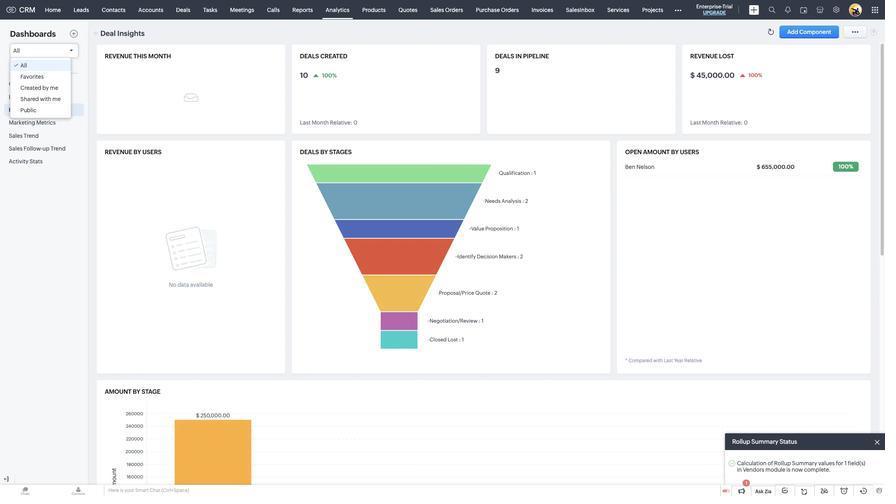 Task type: locate. For each thing, give the bounding box(es) containing it.
0 horizontal spatial last
[[300, 120, 311, 126]]

0
[[354, 120, 357, 126], [744, 120, 748, 126]]

1 vertical spatial $
[[757, 164, 760, 170]]

1 horizontal spatial is
[[787, 467, 791, 474]]

0 horizontal spatial deal
[[9, 107, 21, 113]]

0 horizontal spatial $
[[690, 71, 695, 80]]

1 vertical spatial rollup
[[774, 461, 791, 467]]

0 for 10
[[354, 120, 357, 126]]

0 horizontal spatial summary
[[751, 439, 778, 446]]

all down dashboards
[[13, 48, 20, 54]]

trend inside "link"
[[51, 146, 66, 152]]

shared with me
[[20, 96, 61, 102]]

sales follow-up trend link
[[4, 142, 84, 155]]

0 horizontal spatial 0
[[354, 120, 357, 126]]

revenue
[[105, 53, 132, 60], [690, 53, 718, 60], [105, 149, 132, 156]]

me up 'deal insights' link
[[52, 96, 61, 102]]

0 vertical spatial amount
[[643, 149, 670, 156]]

reports
[[292, 7, 313, 13]]

10
[[300, 71, 308, 80]]

now
[[792, 467, 803, 474]]

1 horizontal spatial month
[[702, 120, 719, 126]]

orders right the purchase
[[501, 7, 519, 13]]

0 vertical spatial trend
[[24, 133, 39, 139]]

shared
[[20, 96, 39, 102]]

2 orders from the left
[[501, 7, 519, 13]]

with up 'deal insights' link
[[40, 96, 51, 102]]

deal insights
[[100, 29, 145, 38], [9, 107, 43, 113]]

pipeline
[[523, 53, 549, 60]]

1 vertical spatial trend
[[51, 146, 66, 152]]

sales inside sales trend 'link'
[[9, 133, 23, 139]]

All field
[[10, 44, 78, 58]]

1 horizontal spatial summary
[[792, 461, 817, 467]]

all for all field
[[13, 48, 20, 54]]

1 0 from the left
[[354, 120, 357, 126]]

1 last month relative: 0 from the left
[[300, 120, 357, 126]]

insights down shared
[[22, 107, 43, 113]]

rollup up calculation
[[732, 439, 750, 446]]

1 horizontal spatial with
[[653, 358, 663, 364]]

accounts link
[[132, 0, 170, 19]]

orders inside 'link'
[[445, 7, 463, 13]]

orders
[[445, 7, 463, 13], [501, 7, 519, 13]]

0 horizontal spatial trend
[[24, 133, 39, 139]]

9
[[495, 66, 500, 75]]

all up favorites on the left top of page
[[20, 62, 27, 69]]

0 vertical spatial is
[[787, 467, 791, 474]]

0 vertical spatial deal insights
[[100, 29, 145, 38]]

quotes link
[[392, 0, 424, 19]]

0 horizontal spatial 100%
[[322, 72, 337, 79]]

0 horizontal spatial users
[[142, 149, 162, 156]]

0 horizontal spatial all
[[13, 48, 20, 54]]

1 horizontal spatial 100%
[[749, 72, 762, 78]]

tree
[[10, 58, 71, 118]]

compared
[[628, 358, 652, 364]]

trend inside 'link'
[[24, 133, 39, 139]]

None button
[[779, 26, 839, 38]]

1 horizontal spatial amount
[[643, 149, 670, 156]]

$ left 45,000.00
[[690, 71, 695, 80]]

no
[[169, 282, 176, 288]]

last month relative: 0 for 10
[[300, 120, 357, 126]]

1 vertical spatial sales
[[9, 133, 23, 139]]

calendar image
[[800, 7, 807, 13]]

is left now
[[787, 467, 791, 474]]

products
[[362, 7, 386, 13]]

2 horizontal spatial 100%
[[838, 164, 853, 170]]

0 vertical spatial insights
[[117, 29, 145, 38]]

vendors
[[743, 467, 764, 474]]

0 horizontal spatial 1
[[746, 481, 747, 486]]

rollup inside calculation of rollup summary values for 1 field(s) in vendors module is now complete.
[[774, 461, 791, 467]]

analytics
[[326, 7, 349, 13], [23, 94, 46, 100]]

0 horizontal spatial rollup
[[732, 439, 750, 446]]

sales orders
[[430, 7, 463, 13]]

2 vertical spatial sales
[[9, 146, 23, 152]]

trend down marketing metrics
[[24, 133, 39, 139]]

leads
[[74, 7, 89, 13]]

1 horizontal spatial orders
[[501, 7, 519, 13]]

me
[[50, 85, 58, 91], [52, 96, 61, 102]]

0 horizontal spatial with
[[40, 96, 51, 102]]

sales inside sales follow-up trend "link"
[[9, 146, 23, 152]]

100% for 10
[[322, 72, 337, 79]]

profile image
[[849, 3, 862, 16]]

1 horizontal spatial trend
[[51, 146, 66, 152]]

sales down marketing
[[9, 133, 23, 139]]

crm link
[[6, 6, 35, 14]]

1 horizontal spatial deal insights
[[100, 29, 145, 38]]

deals created
[[300, 53, 347, 60]]

all for "tree" containing all
[[20, 62, 27, 69]]

here
[[108, 488, 119, 494]]

relative: for 10
[[330, 120, 352, 126]]

all inside all field
[[13, 48, 20, 54]]

sales trend link
[[4, 129, 84, 142]]

deals up 10
[[300, 53, 319, 60]]

ben nelson
[[625, 164, 655, 170]]

me right by
[[50, 85, 58, 91]]

1 vertical spatial insights
[[22, 107, 43, 113]]

up
[[43, 146, 49, 152]]

1 horizontal spatial rollup
[[774, 461, 791, 467]]

last for $ 45,000.00
[[690, 120, 701, 126]]

1 down vendors
[[746, 481, 747, 486]]

trend
[[24, 133, 39, 139], [51, 146, 66, 152]]

0 vertical spatial sales
[[430, 7, 444, 13]]

2 month from the left
[[702, 120, 719, 126]]

0 vertical spatial $
[[690, 71, 695, 80]]

home
[[45, 7, 61, 13]]

1 horizontal spatial users
[[680, 149, 699, 156]]

create menu image
[[749, 5, 759, 15]]

metrics
[[36, 120, 56, 126]]

0 horizontal spatial month
[[312, 120, 329, 126]]

1 vertical spatial is
[[120, 488, 123, 494]]

analytics right the reports
[[326, 7, 349, 13]]

$ left 655,000.00 at the top right
[[757, 164, 760, 170]]

0 for $ 45,000.00
[[744, 120, 748, 126]]

marketing metrics link
[[4, 116, 84, 129]]

1 horizontal spatial all
[[20, 62, 27, 69]]

amount up "nelson"
[[643, 149, 670, 156]]

2 horizontal spatial last
[[690, 120, 701, 126]]

purchase
[[476, 7, 500, 13]]

invoices link
[[525, 0, 560, 19]]

$ 655,000.00
[[757, 164, 795, 170]]

1 vertical spatial deal insights
[[9, 107, 43, 113]]

orders for purchase orders
[[501, 7, 519, 13]]

deal insights down shared
[[9, 107, 43, 113]]

last
[[300, 120, 311, 126], [690, 120, 701, 126], [664, 358, 673, 364]]

activity stats link
[[4, 155, 84, 168]]

*
[[625, 358, 628, 364]]

1
[[844, 461, 847, 467], [746, 481, 747, 486]]

1 vertical spatial deal
[[9, 107, 21, 113]]

deals link
[[170, 0, 197, 19]]

with
[[40, 96, 51, 102], [653, 358, 663, 364]]

1 horizontal spatial $
[[757, 164, 760, 170]]

relative: for $ 45,000.00
[[720, 120, 743, 126]]

1 vertical spatial summary
[[792, 461, 817, 467]]

lead analytics link
[[4, 91, 84, 103]]

created by me
[[20, 85, 58, 91]]

0 vertical spatial 1
[[844, 461, 847, 467]]

here is your smart chat (ctrl+space)
[[108, 488, 189, 494]]

0 vertical spatial analytics
[[326, 7, 349, 13]]

rollup right of
[[774, 461, 791, 467]]

deals left in
[[495, 53, 514, 60]]

accounts
[[138, 7, 163, 13]]

sales inside sales orders 'link'
[[430, 7, 444, 13]]

0 vertical spatial with
[[40, 96, 51, 102]]

1 horizontal spatial last month relative: 0
[[690, 120, 748, 126]]

2 relative: from the left
[[720, 120, 743, 126]]

summary left values
[[792, 461, 817, 467]]

invoices
[[532, 7, 553, 13]]

with right the compared at the bottom
[[653, 358, 663, 364]]

655,000.00
[[762, 164, 795, 170]]

search image
[[769, 6, 776, 13]]

100%
[[322, 72, 337, 79], [749, 72, 762, 78], [838, 164, 853, 170]]

1 right for
[[844, 461, 847, 467]]

0 horizontal spatial amount
[[105, 389, 131, 396]]

orders left the purchase
[[445, 7, 463, 13]]

deals for deals in pipeline
[[495, 53, 514, 60]]

amount left 'stage'
[[105, 389, 131, 396]]

activity
[[9, 159, 28, 165]]

marketing metrics
[[9, 120, 56, 126]]

0 horizontal spatial last month relative: 0
[[300, 120, 357, 126]]

module
[[766, 467, 785, 474]]

1 horizontal spatial 1
[[844, 461, 847, 467]]

overview
[[20, 81, 45, 87]]

1 orders from the left
[[445, 7, 463, 13]]

reports link
[[286, 0, 319, 19]]

crm
[[19, 6, 35, 14]]

sales right the quotes link
[[430, 7, 444, 13]]

field(s)
[[848, 461, 865, 467]]

summary up of
[[751, 439, 778, 446]]

1 vertical spatial analytics
[[23, 94, 46, 100]]

all inside "tree"
[[20, 62, 27, 69]]

deals left stages
[[300, 149, 319, 156]]

1 vertical spatial 1
[[746, 481, 747, 486]]

deals by stages
[[300, 149, 352, 156]]

1 horizontal spatial deal
[[100, 29, 116, 38]]

0 vertical spatial summary
[[751, 439, 778, 446]]

sales
[[430, 7, 444, 13], [9, 133, 23, 139], [9, 146, 23, 152]]

deal down contacts on the top left
[[100, 29, 116, 38]]

deal down "lead"
[[9, 107, 21, 113]]

lead analytics
[[9, 94, 46, 100]]

1 vertical spatial me
[[52, 96, 61, 102]]

is left your
[[120, 488, 123, 494]]

signals image
[[785, 6, 791, 13]]

1 relative: from the left
[[330, 120, 352, 126]]

0 horizontal spatial is
[[120, 488, 123, 494]]

0 vertical spatial all
[[13, 48, 20, 54]]

quotes
[[398, 7, 418, 13]]

0 vertical spatial deal
[[100, 29, 116, 38]]

1 horizontal spatial relative:
[[720, 120, 743, 126]]

deals for deals by stages
[[300, 149, 319, 156]]

1 month from the left
[[312, 120, 329, 126]]

deal
[[100, 29, 116, 38], [9, 107, 21, 113]]

1 horizontal spatial insights
[[117, 29, 145, 38]]

by
[[134, 149, 141, 156], [320, 149, 328, 156], [671, 149, 679, 156], [133, 389, 140, 396]]

complete.
[[804, 467, 831, 474]]

1 horizontal spatial 0
[[744, 120, 748, 126]]

0 horizontal spatial analytics
[[23, 94, 46, 100]]

1 vertical spatial all
[[20, 62, 27, 69]]

0 horizontal spatial orders
[[445, 7, 463, 13]]

2 0 from the left
[[744, 120, 748, 126]]

contacts
[[102, 7, 126, 13]]

contacts image
[[53, 486, 104, 497]]

2 last month relative: 0 from the left
[[690, 120, 748, 126]]

1 inside calculation of rollup summary values for 1 field(s) in vendors module is now complete.
[[844, 461, 847, 467]]

trend right up on the top
[[51, 146, 66, 152]]

$ 45,000.00
[[690, 71, 735, 80]]

summary inside calculation of rollup summary values for 1 field(s) in vendors module is now complete.
[[792, 461, 817, 467]]

profile element
[[844, 0, 867, 19]]

2 users from the left
[[680, 149, 699, 156]]

insights up the revenue this month
[[117, 29, 145, 38]]

0 horizontal spatial insights
[[22, 107, 43, 113]]

purchase orders
[[476, 7, 519, 13]]

deals
[[300, 53, 319, 60], [495, 53, 514, 60], [300, 149, 319, 156]]

deal insights down contacts link
[[100, 29, 145, 38]]

analytics down created
[[23, 94, 46, 100]]

0 vertical spatial me
[[50, 85, 58, 91]]

available
[[190, 282, 213, 288]]

0 horizontal spatial relative:
[[330, 120, 352, 126]]

sales up activity
[[9, 146, 23, 152]]

month for 10
[[312, 120, 329, 126]]

created
[[320, 53, 347, 60]]

lost
[[719, 53, 734, 60]]

month
[[312, 120, 329, 126], [702, 120, 719, 126]]



Task type: describe. For each thing, give the bounding box(es) containing it.
leads link
[[67, 0, 95, 19]]

by
[[42, 85, 49, 91]]

ask zia
[[755, 489, 772, 495]]

ask
[[755, 489, 764, 495]]

deal insights link
[[4, 103, 84, 116]]

Search text field
[[10, 62, 78, 74]]

in
[[516, 53, 522, 60]]

by for stage
[[133, 389, 140, 396]]

1 vertical spatial amount
[[105, 389, 131, 396]]

follow-
[[24, 146, 43, 152]]

open amount by users
[[625, 149, 699, 156]]

me for created by me
[[50, 85, 58, 91]]

nelson
[[637, 164, 655, 170]]

data
[[178, 282, 189, 288]]

signals element
[[780, 0, 796, 20]]

ben
[[625, 164, 635, 170]]

revenue by users
[[105, 149, 162, 156]]

revenue for revenue this month
[[105, 53, 132, 60]]

1 vertical spatial with
[[653, 358, 663, 364]]

is inside calculation of rollup summary values for 1 field(s) in vendors module is now complete.
[[787, 467, 791, 474]]

0 horizontal spatial deal insights
[[9, 107, 43, 113]]

rollup summary status
[[732, 439, 797, 446]]

meetings link
[[224, 0, 261, 19]]

help image
[[870, 28, 877, 36]]

deals in pipeline
[[495, 53, 549, 60]]

100% for $ 45,000.00
[[749, 72, 762, 78]]

me for shared with me
[[52, 96, 61, 102]]

chats image
[[0, 486, 50, 497]]

create menu element
[[744, 0, 764, 19]]

by for users
[[134, 149, 141, 156]]

relative
[[684, 358, 702, 364]]

org
[[9, 81, 19, 87]]

last for 10
[[300, 120, 311, 126]]

products link
[[356, 0, 392, 19]]

meetings
[[230, 7, 254, 13]]

$ for $ 45,000.00
[[690, 71, 695, 80]]

Other Modules field
[[670, 3, 687, 16]]

orders for sales orders
[[445, 7, 463, 13]]

sales follow-up trend
[[9, 146, 66, 152]]

org overview
[[9, 81, 45, 87]]

sales for sales trend
[[9, 133, 23, 139]]

45,000.00
[[697, 71, 735, 80]]

revenue this month
[[105, 53, 171, 60]]

lead
[[9, 94, 22, 100]]

1 horizontal spatial analytics
[[326, 7, 349, 13]]

tasks
[[203, 7, 217, 13]]

1 horizontal spatial last
[[664, 358, 673, 364]]

calculation of rollup summary values for 1 field(s) in vendors module is now complete.
[[737, 461, 865, 474]]

org overview link
[[4, 78, 84, 91]]

stage
[[142, 389, 160, 396]]

month for $ 45,000.00
[[702, 120, 719, 126]]

sales for sales orders
[[430, 7, 444, 13]]

favorites
[[20, 74, 44, 80]]

sales trend
[[9, 133, 39, 139]]

sales orders link
[[424, 0, 469, 19]]

* compared with last year relative
[[625, 358, 702, 364]]

projects
[[642, 7, 663, 13]]

amount by stage
[[105, 389, 160, 396]]

dashboards
[[10, 29, 56, 38]]

smart
[[135, 488, 149, 494]]

revenue lost
[[690, 53, 734, 60]]

(ctrl+space)
[[161, 488, 189, 494]]

by for stages
[[320, 149, 328, 156]]

search element
[[764, 0, 780, 20]]

marketing
[[9, 120, 35, 126]]

analytics link
[[319, 0, 356, 19]]

revenue for revenue lost
[[690, 53, 718, 60]]

public
[[20, 107, 37, 114]]

services
[[607, 7, 629, 13]]

projects link
[[636, 0, 670, 19]]

$ for $ 655,000.00
[[757, 164, 760, 170]]

zia
[[765, 489, 772, 495]]

last month relative: 0 for $ 45,000.00
[[690, 120, 748, 126]]

upgrade
[[703, 10, 726, 16]]

enterprise-trial upgrade
[[696, 4, 733, 16]]

of
[[768, 461, 773, 467]]

for
[[836, 461, 843, 467]]

calculation
[[737, 461, 767, 467]]

stats
[[30, 159, 43, 165]]

created
[[20, 85, 41, 91]]

enterprise-
[[696, 4, 723, 10]]

this
[[134, 53, 147, 60]]

status
[[780, 439, 797, 446]]

purchase orders link
[[469, 0, 525, 19]]

salesinbox link
[[560, 0, 601, 19]]

0 vertical spatial rollup
[[732, 439, 750, 446]]

1 users from the left
[[142, 149, 162, 156]]

revenue for revenue by users
[[105, 149, 132, 156]]

tree containing all
[[10, 58, 71, 118]]

trial
[[723, 4, 733, 10]]

contacts link
[[95, 0, 132, 19]]

open
[[625, 149, 642, 156]]

values
[[818, 461, 835, 467]]

in
[[737, 467, 742, 474]]

home link
[[39, 0, 67, 19]]

sales for sales follow-up trend
[[9, 146, 23, 152]]

deals for deals created
[[300, 53, 319, 60]]



Task type: vqa. For each thing, say whether or not it's contained in the screenshot.
topmost All
yes



